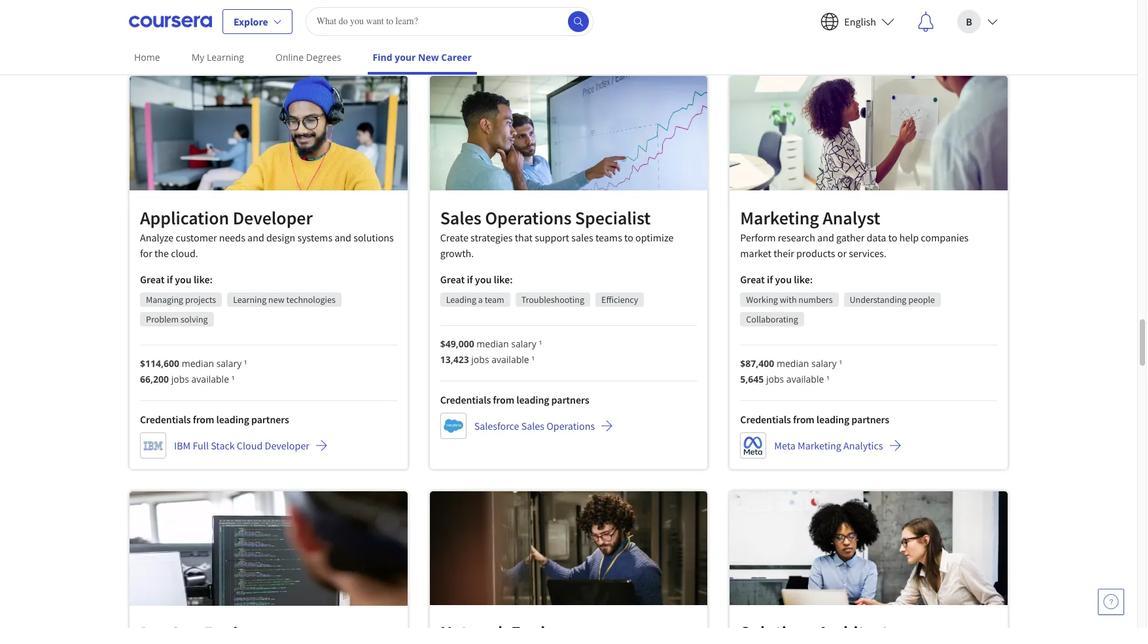 Task type: locate. For each thing, give the bounding box(es) containing it.
0 vertical spatial marketing
[[740, 206, 819, 230]]

leading for specialist
[[516, 394, 549, 407]]

cloud
[[237, 439, 263, 452]]

like: for application
[[194, 273, 213, 286]]

partners up salesforce sales operations
[[551, 394, 589, 407]]

3 you from the left
[[775, 273, 792, 286]]

great if you like: for marketing
[[740, 273, 813, 286]]

to left the help
[[888, 231, 897, 244]]

leading
[[446, 294, 476, 306]]

1 horizontal spatial if
[[467, 273, 473, 286]]

2 horizontal spatial like:
[[794, 273, 813, 286]]

$49,000 median salary ¹ 13,423 jobs available ¹
[[440, 338, 542, 366]]

jobs inside $87,400 median salary ¹ 5,645 jobs available ¹
[[766, 373, 784, 386]]

available inside $87,400 median salary ¹ 5,645 jobs available ¹
[[787, 373, 824, 386]]

0 horizontal spatial credentials from leading partners
[[140, 413, 289, 426]]

and right systems
[[335, 231, 351, 244]]

2 horizontal spatial great if you like:
[[740, 273, 813, 286]]

jobs for analyze
[[171, 373, 189, 386]]

1 horizontal spatial like:
[[494, 273, 513, 286]]

median
[[477, 338, 509, 350], [182, 358, 214, 370], [777, 358, 809, 370]]

3 and from the left
[[817, 231, 834, 244]]

and
[[247, 231, 264, 244], [335, 231, 351, 244], [817, 231, 834, 244]]

credentials from leading partners for specialist
[[440, 394, 589, 407]]

¹
[[539, 338, 542, 350], [532, 354, 535, 366], [244, 358, 247, 370], [839, 358, 842, 370], [231, 373, 235, 386], [826, 373, 830, 386]]

$49,000
[[440, 338, 474, 350]]

partners up "analytics"
[[852, 413, 889, 426]]

2 horizontal spatial credentials from leading partners
[[740, 413, 889, 426]]

0 vertical spatial salesforce
[[774, 24, 819, 37]]

0 horizontal spatial leading
[[216, 413, 249, 426]]

1 horizontal spatial great if you like:
[[440, 273, 513, 286]]

0 vertical spatial sales
[[821, 24, 845, 37]]

solving
[[181, 314, 208, 325]]

1 vertical spatial sales
[[440, 206, 481, 230]]

great for application developer
[[140, 273, 165, 286]]

sales
[[821, 24, 845, 37], [440, 206, 481, 230], [521, 420, 544, 433]]

marketing analyst image
[[730, 76, 1008, 191]]

ibm
[[174, 439, 191, 452]]

2 horizontal spatial from
[[793, 413, 815, 426]]

1 horizontal spatial and
[[335, 231, 351, 244]]

2 if from the left
[[467, 273, 473, 286]]

salesforce sales operations
[[474, 420, 595, 433]]

to right teams
[[624, 231, 633, 244]]

$87,400
[[740, 358, 774, 370]]

jobs right 66,200
[[171, 373, 189, 386]]

0 horizontal spatial median
[[182, 358, 214, 370]]

1 horizontal spatial from
[[493, 394, 514, 407]]

2 horizontal spatial salary
[[811, 358, 837, 370]]

available
[[492, 354, 529, 366], [191, 373, 229, 386], [787, 373, 824, 386]]

for
[[140, 247, 152, 260]]

1 you from the left
[[175, 273, 192, 286]]

leading up meta marketing analytics
[[817, 413, 850, 426]]

1 horizontal spatial leading
[[516, 394, 549, 407]]

credentials up meta
[[740, 413, 791, 426]]

great if you like: up managing projects
[[140, 273, 213, 286]]

2 horizontal spatial leading
[[817, 413, 850, 426]]

1 great from the left
[[140, 273, 165, 286]]

great if you like: up leading a team at top
[[440, 273, 513, 286]]

leading up salesforce sales operations
[[516, 394, 549, 407]]

partners
[[551, 394, 589, 407], [251, 413, 289, 426], [852, 413, 889, 426]]

you up a
[[475, 273, 492, 286]]

sales inside sales operations specialist create strategies that support sales teams to optimize growth.
[[440, 206, 481, 230]]

1 horizontal spatial salary
[[511, 338, 537, 350]]

marketing
[[740, 206, 819, 230], [798, 439, 842, 452]]

managing projects
[[146, 294, 216, 306]]

great
[[140, 273, 165, 286], [440, 273, 465, 286], [740, 273, 765, 286]]

the
[[154, 247, 169, 260]]

1 and from the left
[[247, 231, 264, 244]]

credentials from leading partners up meta marketing analytics link
[[740, 413, 889, 426]]

2 horizontal spatial you
[[775, 273, 792, 286]]

great up leading
[[440, 273, 465, 286]]

0 horizontal spatial you
[[175, 273, 192, 286]]

if up working
[[767, 273, 773, 286]]

solutions
[[353, 231, 394, 244]]

0 horizontal spatial sales
[[440, 206, 481, 230]]

new
[[268, 294, 285, 306]]

sales operations specialist create strategies that support sales teams to optimize growth.
[[440, 206, 674, 260]]

partners for analyst
[[852, 413, 889, 426]]

online
[[276, 51, 304, 63]]

1 horizontal spatial credentials from leading partners
[[440, 394, 589, 407]]

great if you like:
[[140, 273, 213, 286], [440, 273, 513, 286], [740, 273, 813, 286]]

jobs right 5,645
[[766, 373, 784, 386]]

working
[[746, 294, 778, 306]]

developer
[[233, 206, 313, 230], [265, 439, 309, 452]]

median inside $87,400 median salary ¹ 5,645 jobs available ¹
[[777, 358, 809, 370]]

1 vertical spatial developer
[[265, 439, 309, 452]]

operations
[[485, 206, 572, 230], [547, 420, 595, 433]]

from
[[493, 394, 514, 407], [193, 413, 214, 426], [793, 413, 815, 426]]

sales for salesforce sales operations
[[521, 420, 544, 433]]

like: up projects
[[194, 273, 213, 286]]

1 horizontal spatial available
[[492, 354, 529, 366]]

if for marketing
[[767, 273, 773, 286]]

1 to from the left
[[624, 231, 633, 244]]

0 horizontal spatial credentials
[[140, 413, 191, 426]]

1 like: from the left
[[194, 273, 213, 286]]

jobs inside the '$114,600 median salary ¹ 66,200 jobs available ¹'
[[171, 373, 189, 386]]

credentials for sales
[[440, 394, 491, 407]]

team
[[485, 294, 504, 306]]

their
[[774, 247, 794, 260]]

great up working
[[740, 273, 765, 286]]

0 horizontal spatial great
[[140, 273, 165, 286]]

to inside marketing analyst perform research and gather data to help companies market their products or services.
[[888, 231, 897, 244]]

2 horizontal spatial partners
[[852, 413, 889, 426]]

developer right cloud
[[265, 439, 309, 452]]

efficiency
[[601, 294, 638, 306]]

you for application
[[175, 273, 192, 286]]

credentials from leading partners up salesforce sales operations link
[[440, 394, 589, 407]]

0 horizontal spatial salary
[[216, 358, 242, 370]]

sales
[[571, 231, 593, 244]]

2 horizontal spatial if
[[767, 273, 773, 286]]

median right $114,600 at the bottom left of page
[[182, 358, 214, 370]]

1 horizontal spatial salesforce
[[774, 24, 819, 37]]

median for perform
[[777, 358, 809, 370]]

1 horizontal spatial great
[[440, 273, 465, 286]]

0 vertical spatial operations
[[485, 206, 572, 230]]

credentials up ibm
[[140, 413, 191, 426]]

2 horizontal spatial sales
[[821, 24, 845, 37]]

0 horizontal spatial salesforce
[[474, 420, 519, 433]]

like: up the numbers
[[794, 273, 813, 286]]

3 great from the left
[[740, 273, 765, 286]]

0 horizontal spatial partners
[[251, 413, 289, 426]]

from up salesforce sales operations link
[[493, 394, 514, 407]]

meta marketing analytics link
[[740, 433, 901, 459]]

application developer image
[[130, 76, 407, 191]]

you up managing projects
[[175, 273, 192, 286]]

technologies
[[286, 294, 336, 306]]

salary for analyze
[[216, 358, 242, 370]]

you
[[175, 273, 192, 286], [475, 273, 492, 286], [775, 273, 792, 286]]

0 vertical spatial developer
[[233, 206, 313, 230]]

if for sales
[[467, 273, 473, 286]]

available right 13,423 at the left bottom
[[492, 354, 529, 366]]

and right 'needs'
[[247, 231, 264, 244]]

median for analyze
[[182, 358, 214, 370]]

credentials down 13,423 at the left bottom
[[440, 394, 491, 407]]

learning
[[207, 51, 244, 63], [233, 294, 267, 306]]

credentials
[[440, 394, 491, 407], [140, 413, 191, 426], [740, 413, 791, 426]]

sales for salesforce sales development representative
[[821, 24, 845, 37]]

ibm full stack cloud developer
[[174, 439, 309, 452]]

credentials from leading partners for analyze
[[140, 413, 289, 426]]

0 horizontal spatial like:
[[194, 273, 213, 286]]

explore button
[[223, 9, 292, 34]]

customer
[[176, 231, 217, 244]]

learning left new
[[233, 294, 267, 306]]

home link
[[129, 43, 165, 72]]

1 horizontal spatial credentials
[[440, 394, 491, 407]]

gather
[[836, 231, 865, 244]]

like: up team
[[494, 273, 513, 286]]

great up managing
[[140, 273, 165, 286]]

my learning
[[192, 51, 244, 63]]

3 if from the left
[[767, 273, 773, 286]]

available inside the '$114,600 median salary ¹ 66,200 jobs available ¹'
[[191, 373, 229, 386]]

0 horizontal spatial from
[[193, 413, 214, 426]]

2 horizontal spatial and
[[817, 231, 834, 244]]

salary inside "$49,000 median salary ¹ 13,423 jobs available ¹"
[[511, 338, 537, 350]]

jobs right 13,423 at the left bottom
[[471, 354, 489, 366]]

jobs
[[471, 354, 489, 366], [171, 373, 189, 386], [766, 373, 784, 386]]

available inside "$49,000 median salary ¹ 13,423 jobs available ¹"
[[492, 354, 529, 366]]

leading for perform
[[817, 413, 850, 426]]

credentials for application
[[140, 413, 191, 426]]

0 horizontal spatial if
[[167, 273, 173, 286]]

ibm full stack cloud developer link
[[140, 433, 328, 459]]

from up meta marketing analytics link
[[793, 413, 815, 426]]

great if you like: for application
[[140, 273, 213, 286]]

median for specialist
[[477, 338, 509, 350]]

and up products
[[817, 231, 834, 244]]

like: for marketing
[[794, 273, 813, 286]]

2 horizontal spatial jobs
[[766, 373, 784, 386]]

help
[[900, 231, 919, 244]]

available right 66,200
[[191, 373, 229, 386]]

you up with
[[775, 273, 792, 286]]

1 horizontal spatial sales
[[521, 420, 544, 433]]

salary inside $87,400 median salary ¹ 5,645 jobs available ¹
[[811, 358, 837, 370]]

3 like: from the left
[[794, 273, 813, 286]]

salary inside the '$114,600 median salary ¹ 66,200 jobs available ¹'
[[216, 358, 242, 370]]

leading up ibm full stack cloud developer link
[[216, 413, 249, 426]]

explore
[[234, 15, 268, 28]]

2 great if you like: from the left
[[440, 273, 513, 286]]

marketing right meta
[[798, 439, 842, 452]]

1 horizontal spatial jobs
[[471, 354, 489, 366]]

my learning link
[[186, 43, 249, 72]]

2 vertical spatial sales
[[521, 420, 544, 433]]

from up 'full'
[[193, 413, 214, 426]]

partners up cloud
[[251, 413, 289, 426]]

0 horizontal spatial jobs
[[171, 373, 189, 386]]

2 horizontal spatial median
[[777, 358, 809, 370]]

like:
[[194, 273, 213, 286], [494, 273, 513, 286], [794, 273, 813, 286]]

1 if from the left
[[167, 273, 173, 286]]

salesforce sales development representative link
[[740, 17, 992, 43]]

devops engineer image
[[130, 492, 407, 606]]

if up leading a team at top
[[467, 273, 473, 286]]

salesforce
[[774, 24, 819, 37], [474, 420, 519, 433]]

median right $87,400
[[777, 358, 809, 370]]

2 horizontal spatial great
[[740, 273, 765, 286]]

jobs for specialist
[[471, 354, 489, 366]]

marketing inside marketing analyst perform research and gather data to help companies market their products or services.
[[740, 206, 819, 230]]

credentials for marketing
[[740, 413, 791, 426]]

2 you from the left
[[475, 273, 492, 286]]

2 like: from the left
[[494, 273, 513, 286]]

from for specialist
[[493, 394, 514, 407]]

jobs inside "$49,000 median salary ¹ 13,423 jobs available ¹"
[[471, 354, 489, 366]]

2 to from the left
[[888, 231, 897, 244]]

meta marketing analytics
[[774, 439, 883, 452]]

0 horizontal spatial great if you like:
[[140, 273, 213, 286]]

growth.
[[440, 247, 474, 260]]

1 great if you like: from the left
[[140, 273, 213, 286]]

0 horizontal spatial available
[[191, 373, 229, 386]]

median inside the '$114,600 median salary ¹ 66,200 jobs available ¹'
[[182, 358, 214, 370]]

2 great from the left
[[440, 273, 465, 286]]

credentials from leading partners up stack
[[140, 413, 289, 426]]

marketing up the research in the top right of the page
[[740, 206, 819, 230]]

0 horizontal spatial and
[[247, 231, 264, 244]]

None search field
[[305, 7, 593, 36]]

credentials from leading partners for perform
[[740, 413, 889, 426]]

1 vertical spatial salesforce
[[474, 420, 519, 433]]

if up managing
[[167, 273, 173, 286]]

like: for sales
[[494, 273, 513, 286]]

developer up design
[[233, 206, 313, 230]]

1 horizontal spatial you
[[475, 273, 492, 286]]

companies
[[921, 231, 969, 244]]

2 horizontal spatial available
[[787, 373, 824, 386]]

understanding people
[[850, 294, 935, 306]]

0 horizontal spatial to
[[624, 231, 633, 244]]

median inside "$49,000 median salary ¹ 13,423 jobs available ¹"
[[477, 338, 509, 350]]

median right $49,000 at the bottom
[[477, 338, 509, 350]]

coursera image
[[129, 11, 212, 32]]

1 horizontal spatial partners
[[551, 394, 589, 407]]

1 horizontal spatial median
[[477, 338, 509, 350]]

2 horizontal spatial credentials
[[740, 413, 791, 426]]

1 horizontal spatial to
[[888, 231, 897, 244]]

help center image
[[1103, 594, 1119, 610]]

learning right my at the left
[[207, 51, 244, 63]]

projects
[[185, 294, 216, 306]]

3 great if you like: from the left
[[740, 273, 813, 286]]

great if you like: up with
[[740, 273, 813, 286]]

available right 5,645
[[787, 373, 824, 386]]



Task type: vqa. For each thing, say whether or not it's contained in the screenshot.
bottom 'Helpful?'
no



Task type: describe. For each thing, give the bounding box(es) containing it.
salary for perform
[[811, 358, 837, 370]]

numbers
[[799, 294, 833, 306]]

$114,600
[[140, 358, 179, 370]]

cloud.
[[171, 247, 198, 260]]

operations inside sales operations specialist create strategies that support sales teams to optimize growth.
[[485, 206, 572, 230]]

$87,400 median salary ¹ 5,645 jobs available ¹
[[740, 358, 842, 386]]

13,423
[[440, 354, 469, 366]]

What do you want to learn? text field
[[305, 7, 593, 36]]

find
[[373, 51, 392, 63]]

troubleshooting
[[521, 294, 584, 306]]

0 vertical spatial learning
[[207, 51, 244, 63]]

problem
[[146, 314, 179, 325]]

strategies
[[471, 231, 513, 244]]

developer inside application developer analyze customer needs and design systems and solutions for the cloud.
[[233, 206, 313, 230]]

1 vertical spatial operations
[[547, 420, 595, 433]]

from for analyze
[[193, 413, 214, 426]]

2 and from the left
[[335, 231, 351, 244]]

analytics
[[844, 439, 883, 452]]

degrees
[[306, 51, 341, 63]]

marketing analyst perform research and gather data to help companies market their products or services.
[[740, 206, 969, 260]]

salesforce sales development representative
[[774, 24, 973, 37]]

needs
[[219, 231, 245, 244]]

english button
[[810, 0, 905, 42]]

design
[[266, 231, 295, 244]]

if for application
[[167, 273, 173, 286]]

partners for operations
[[551, 394, 589, 407]]

1 vertical spatial marketing
[[798, 439, 842, 452]]

services.
[[849, 247, 887, 260]]

with
[[780, 294, 797, 306]]

salesforce for salesforce sales development representative
[[774, 24, 819, 37]]

application developer analyze customer needs and design systems and solutions for the cloud.
[[140, 206, 394, 260]]

leading a team
[[446, 294, 504, 306]]

working with numbers
[[746, 294, 833, 306]]

problem solving
[[146, 314, 208, 325]]

meta
[[774, 439, 796, 452]]

research
[[778, 231, 815, 244]]

stack
[[211, 439, 235, 452]]

5,645
[[740, 373, 764, 386]]

jobs for perform
[[766, 373, 784, 386]]

salesforce sales operations link
[[440, 413, 613, 439]]

salesforce for salesforce sales operations
[[474, 420, 519, 433]]

specialist
[[575, 206, 651, 230]]

systems
[[297, 231, 333, 244]]

home
[[134, 51, 160, 63]]

and inside marketing analyst perform research and gather data to help companies market their products or services.
[[817, 231, 834, 244]]

career
[[441, 51, 472, 63]]

products
[[796, 247, 835, 260]]

b
[[966, 15, 972, 28]]

from for perform
[[793, 413, 815, 426]]

find your new career
[[373, 51, 472, 63]]

support
[[535, 231, 569, 244]]

market
[[740, 247, 772, 260]]

1 vertical spatial learning
[[233, 294, 267, 306]]

that
[[515, 231, 533, 244]]

partners for developer
[[251, 413, 289, 426]]

great for marketing analyst
[[740, 273, 765, 286]]

66,200
[[140, 373, 169, 386]]

english
[[844, 15, 876, 28]]

to inside sales operations specialist create strategies that support sales teams to optimize growth.
[[624, 231, 633, 244]]

online degrees
[[276, 51, 341, 63]]

great if you like: for sales
[[440, 273, 513, 286]]

b button
[[947, 0, 1008, 42]]

managing
[[146, 294, 183, 306]]

full
[[193, 439, 209, 452]]

collaborating
[[746, 314, 798, 325]]

data
[[867, 231, 886, 244]]

$114,600 median salary ¹ 66,200 jobs available ¹
[[140, 358, 247, 386]]

leading for analyze
[[216, 413, 249, 426]]

great for sales operations specialist
[[440, 273, 465, 286]]

or
[[837, 247, 847, 260]]

development
[[847, 24, 906, 37]]

my
[[192, 51, 204, 63]]

your
[[395, 51, 416, 63]]

find your new career link
[[367, 43, 477, 75]]

salary for specialist
[[511, 338, 537, 350]]

you for marketing
[[775, 273, 792, 286]]

perform
[[740, 231, 776, 244]]

available for specialist
[[492, 354, 529, 366]]

optimize
[[635, 231, 674, 244]]

sales operations specialist image
[[430, 76, 708, 191]]

people
[[908, 294, 935, 306]]

available for perform
[[787, 373, 824, 386]]

you for sales
[[475, 273, 492, 286]]

create
[[440, 231, 468, 244]]

representative
[[908, 24, 973, 37]]

new
[[418, 51, 439, 63]]

analyze
[[140, 231, 174, 244]]

application
[[140, 206, 229, 230]]

learning new technologies
[[233, 294, 336, 306]]

teams
[[595, 231, 622, 244]]

available for analyze
[[191, 373, 229, 386]]

online degrees link
[[270, 43, 347, 72]]

a
[[478, 294, 483, 306]]



